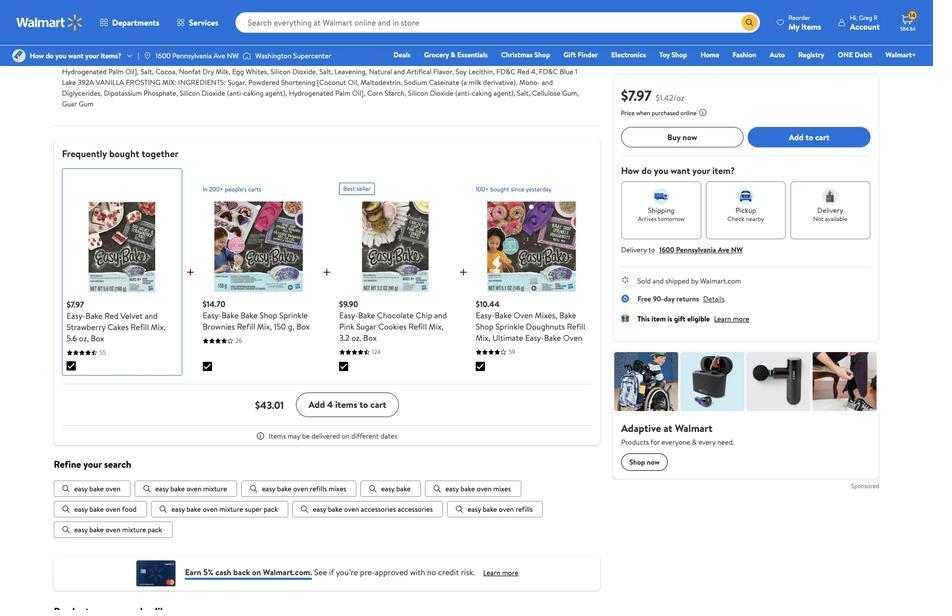 Task type: locate. For each thing, give the bounding box(es) containing it.
0 horizontal spatial lecithin,
[[405, 34, 431, 45]]

oil], left "corn"
[[352, 88, 366, 98]]

1 vertical spatial natural
[[369, 67, 392, 77]]

$7.97 for $7.97 $1.42/oz
[[621, 86, 652, 106]]

mono- up "corn"
[[349, 56, 369, 66]]

list
[[54, 481, 600, 538]]

cake up christmas shop link
[[526, 34, 544, 45]]

pack
[[264, 504, 278, 515], [148, 525, 162, 535]]

mixture down food
[[122, 525, 146, 535]]

cocoa,
[[92, 34, 114, 45], [155, 67, 177, 77]]

palm up naturally
[[575, 24, 590, 34]]

0 vertical spatial cocoa,
[[92, 34, 114, 45]]

1 vertical spatial flavor,
[[433, 67, 454, 77]]

easy- for pink
[[339, 310, 358, 321]]

1 vertical spatial your
[[692, 164, 710, 177]]

one debit link
[[833, 49, 877, 60]]

0 horizontal spatial flavor,
[[370, 34, 390, 45]]

hydrogenated up naturally
[[528, 24, 573, 34]]

$7.97 easy-bake red velvet and strawberry cakes refill mix, 5.6 oz, box
[[67, 299, 166, 344]]

box right the g,
[[296, 321, 310, 332]]

learn down details
[[714, 314, 731, 324]]

powdered down washington
[[248, 77, 279, 88]]

bake inside list item
[[89, 525, 104, 535]]

0 vertical spatial pennsylvania
[[172, 51, 212, 61]]

food
[[122, 504, 137, 515]]

1 vertical spatial oil],
[[125, 67, 139, 77]]

dioxide down ingredients:
[[202, 88, 225, 98]]

returns
[[676, 294, 699, 304]]

easy bake oven mixes list item
[[425, 481, 521, 497]]

2 (anti- from the left
[[455, 88, 472, 98]]

[coconut
[[131, 24, 160, 34], [151, 56, 181, 66], [317, 77, 346, 88]]

fashion
[[733, 50, 757, 60]]

natural up "corn"
[[369, 67, 392, 77]]

2 vertical spatial your
[[83, 458, 102, 471]]

departments
[[112, 17, 159, 28]]

2 caking from the left
[[472, 88, 492, 98]]

 image
[[12, 49, 26, 62], [243, 51, 251, 61]]

0 vertical spatial add
[[789, 132, 804, 143]]

mix, inside $9.90 easy-bake chocolate chip and pink sugar cookies refill mix, 3.2 oz, box
[[429, 321, 444, 332]]

to for add
[[806, 132, 813, 143]]

1 vertical spatial how
[[621, 164, 639, 177]]

easy bake oven button
[[54, 481, 131, 497]]

is
[[668, 314, 672, 324]]

shipped
[[666, 276, 690, 286]]

acid),
[[522, 13, 540, 23], [559, 45, 577, 55]]

1 vertical spatial $7.97
[[67, 299, 84, 310]]

dioxide,
[[501, 24, 527, 34], [229, 34, 254, 45], [522, 56, 547, 66], [292, 67, 318, 77]]

powdered down red on the top left of page
[[62, 24, 93, 34]]

walmart image
[[16, 14, 83, 31]]

diglycerides, down 392a at left
[[62, 88, 102, 98]]

None checkbox
[[67, 362, 76, 371]]

pack up the capitalone image
[[148, 525, 162, 535]]

1 horizontal spatial refills
[[516, 504, 533, 515]]

0 vertical spatial learn
[[714, 314, 731, 324]]

oven for easy bake oven food
[[105, 504, 120, 515]]

walmart+ link
[[881, 49, 921, 60]]

strawberry
[[479, 34, 524, 45]]

toy shop
[[659, 50, 687, 60]]

easy for easy bake oven mixes
[[445, 484, 459, 494]]

oil], up frosting
[[125, 67, 139, 77]]

pennsylvania up the by
[[676, 245, 716, 255]]

capital one  earn 5% cash back on walmart.com. see if you're pre-approved with no credit risk. learn more element
[[483, 568, 519, 579]]

flavor, down grocery
[[433, 67, 454, 77]]

artifical
[[343, 34, 368, 45], [407, 67, 432, 77]]

flavored
[[122, 45, 159, 55]]

more right the eligible
[[733, 314, 749, 324]]

intent image for delivery image
[[822, 188, 839, 205]]

1 vertical spatial hydrogenated
[[62, 67, 107, 77]]

gum
[[79, 99, 94, 109]]

egg down 1600 pennsylvania ave nw
[[232, 67, 244, 77]]

your left item?
[[692, 164, 710, 177]]

dioxide, up strawberry
[[501, 24, 527, 34]]

on left different
[[342, 431, 350, 442]]

soy up (a
[[456, 67, 467, 77]]

1 vertical spatial egg
[[232, 67, 244, 77]]

[coconut up 'mix:'
[[151, 56, 181, 66]]

0 horizontal spatial acid),
[[522, 13, 540, 23]]

cellulose
[[532, 88, 561, 98]]

1 horizontal spatial oil],
[[125, 67, 139, 77]]

want up lake
[[68, 51, 83, 61]]

1 horizontal spatial accessories
[[398, 504, 433, 515]]

2 horizontal spatial to
[[806, 132, 813, 143]]

and
[[62, 45, 78, 55]]

easy for easy bake oven mixture super pack
[[171, 504, 185, 515]]

items
[[335, 398, 357, 411]]

1 vertical spatial sodium
[[238, 56, 262, 66]]

on for delivered
[[342, 431, 350, 442]]

palm left "corn"
[[335, 88, 350, 98]]

refill right the cakes
[[131, 322, 149, 333]]

different
[[351, 431, 379, 442]]

gifting made easy image
[[621, 314, 629, 322]]

riboflavin,
[[472, 13, 504, 23], [508, 45, 540, 55]]

day
[[664, 294, 675, 304]]

flavor, up deals link
[[370, 34, 390, 45]]

1 vertical spatial cake
[[526, 34, 544, 45]]

add inside "button"
[[789, 132, 804, 143]]

pre-
[[360, 567, 375, 578]]

chip
[[416, 310, 432, 321]]

1 vertical spatial enriched
[[200, 45, 227, 55]]

0 vertical spatial on
[[342, 431, 350, 442]]

hydrogenated up 392a at left
[[62, 67, 107, 77]]

0 vertical spatial pack
[[264, 504, 278, 515]]

2 mixes from the left
[[493, 484, 511, 494]]

mixture up easy bake oven mixture super pack button
[[203, 484, 227, 494]]

easy- inside $9.90 easy-bake chocolate chip and pink sugar cookies refill mix, 3.2 oz, box
[[339, 310, 358, 321]]

mix left '#447a:'
[[161, 45, 173, 55]]

55
[[99, 348, 106, 357]]

0 horizontal spatial how
[[30, 51, 44, 61]]

0 vertical spatial egg
[[169, 34, 181, 45]]

folic up strawberry
[[506, 13, 521, 23]]

natural up the "supercenter"
[[306, 34, 329, 45]]

0 horizontal spatial soy
[[392, 34, 403, 45]]

2 horizontal spatial fd&c
[[539, 67, 558, 77]]

oven inside 'button'
[[187, 484, 202, 494]]

dates
[[381, 431, 397, 442]]

learn right risk.
[[483, 568, 500, 578]]

items inside reorder my items
[[802, 21, 821, 32]]

oil,
[[162, 24, 173, 34], [182, 56, 193, 66], [348, 77, 359, 88]]

0 horizontal spatial dioxide
[[202, 88, 225, 98]]

0 vertical spatial oil,
[[162, 24, 173, 34]]

1 vertical spatial milk,
[[216, 67, 230, 77]]

red left '4,'
[[517, 67, 530, 77]]

mixture for easy bake oven mixture pack
[[122, 525, 146, 535]]

mix, right chocolate
[[429, 321, 444, 332]]

oven for easy bake oven mixture super pack
[[203, 504, 218, 515]]

ave up ingredients:
[[214, 51, 225, 61]]

caking
[[244, 88, 264, 98], [472, 88, 492, 98]]

delivery inside delivery not available
[[817, 205, 843, 216]]

your left the items?
[[85, 51, 99, 61]]

easy- inside "$7.97 easy-bake red velvet and strawberry cakes refill mix, 5.6 oz, box"
[[67, 310, 86, 322]]

0 horizontal spatial sugar,
[[62, 56, 81, 66]]

and inside "$7.97 easy-bake red velvet and strawberry cakes refill mix, 5.6 oz, box"
[[145, 310, 158, 322]]

easy for easy bake oven mixture pack
[[74, 525, 88, 535]]

0 vertical spatial [coconut
[[131, 24, 160, 34]]

2 horizontal spatial box
[[363, 332, 377, 344]]

bake inside $9.90 easy-bake chocolate chip and pink sugar cookies refill mix, 3.2 oz, box
[[358, 310, 375, 321]]

egg up '#447a:'
[[169, 34, 181, 45]]

red left 40.
[[454, 34, 466, 45]]

oz, inside "$7.97 easy-bake red velvet and strawberry cakes refill mix, 5.6 oz, box"
[[79, 333, 89, 344]]

shop right toy
[[672, 50, 687, 60]]

more right risk.
[[502, 568, 519, 578]]

1 horizontal spatial dry
[[203, 67, 214, 77]]

walmart.com.
[[263, 567, 312, 578]]

oven for easy bake oven mixture
[[187, 484, 202, 494]]

this item is gift eligible learn more
[[638, 314, 749, 324]]

(milk
[[275, 24, 290, 34], [296, 56, 311, 66]]

40.
[[468, 34, 478, 45]]

0 vertical spatial to
[[806, 132, 813, 143]]

$14.70 easy-bake bake shop sprinkle brownies refill mix, 150 g, box
[[203, 299, 310, 332]]

bake for easy bake oven food
[[89, 504, 104, 515]]

1 horizontal spatial learn
[[714, 314, 731, 324]]

enriched right '#447a:'
[[200, 45, 227, 55]]

cocoa, up artifically
[[92, 34, 114, 45]]

lecithin,
[[405, 34, 431, 45], [468, 67, 495, 77]]

caking down washington
[[244, 88, 264, 98]]

vanilla
[[96, 77, 124, 88]]

items?
[[101, 51, 121, 61]]

oven for easy bake oven mixture pack
[[105, 525, 120, 535]]

None checkbox
[[203, 362, 212, 371], [339, 362, 348, 371], [476, 362, 485, 371], [203, 362, 212, 371], [339, 362, 348, 371], [476, 362, 485, 371]]

1600
[[156, 51, 171, 61], [659, 245, 674, 255]]

0 vertical spatial your
[[85, 51, 99, 61]]

wheat
[[223, 13, 243, 23], [295, 13, 315, 23], [259, 45, 279, 55], [331, 45, 351, 55]]

search icon image
[[746, 18, 754, 27]]

mix, inside "$7.97 easy-bake red velvet and strawberry cakes refill mix, 5.6 oz, box"
[[151, 322, 166, 333]]

1 horizontal spatial natural
[[369, 67, 392, 77]]

0 horizontal spatial riboflavin,
[[472, 13, 504, 23]]

sugar, down the and
[[62, 56, 81, 66]]

1 vertical spatial on
[[252, 567, 261, 578]]

delivery
[[817, 205, 843, 216], [621, 245, 647, 255]]

1 vertical spatial mono-
[[349, 56, 369, 66]]

Search search field
[[235, 12, 760, 33]]

 image
[[143, 52, 152, 60]]

0 horizontal spatial dry
[[139, 34, 151, 45]]

shop inside "$10.44 easy-bake oven mixes, bake shop sprinkle doughnuts refill mix, ultimate easy-bake oven"
[[476, 321, 494, 332]]

items left may
[[269, 431, 286, 442]]

to inside "button"
[[806, 132, 813, 143]]

14
[[910, 11, 916, 20]]

0 vertical spatial powdered
[[62, 24, 93, 34]]

easy- inside $14.70 easy-bake bake shop sprinkle brownies refill mix, 150 g, box
[[203, 310, 222, 321]]

 image down walmart image
[[12, 49, 26, 62]]

0 vertical spatial folic
[[506, 13, 521, 23]]

0 vertical spatial leavening,
[[271, 34, 304, 45]]

milk,
[[152, 34, 167, 45], [216, 67, 230, 77]]

refill inside $9.90 easy-bake chocolate chip and pink sugar cookies refill mix, 3.2 oz, box
[[409, 321, 427, 332]]

registry link
[[794, 49, 829, 60]]

1 dioxide from the left
[[202, 88, 225, 98]]

gift
[[563, 50, 576, 60]]

 image left washington
[[243, 51, 251, 61]]

$7.97 inside "$7.97 easy-bake red velvet and strawberry cakes refill mix, 5.6 oz, box"
[[67, 299, 84, 310]]

(bleached right washington
[[299, 45, 329, 55]]

box inside $9.90 easy-bake chocolate chip and pink sugar cookies refill mix, 3.2 oz, box
[[363, 332, 377, 344]]

services
[[189, 17, 219, 28]]

$7.97 for $7.97 easy-bake red velvet and strawberry cakes refill mix, 5.6 oz, box
[[67, 299, 84, 310]]

mixture inside 'button'
[[203, 484, 227, 494]]

1 horizontal spatial red
[[454, 34, 466, 45]]

1 vertical spatial flour
[[281, 45, 297, 55]]

to for delivery
[[649, 245, 655, 255]]

easy bake oven refills mixes list item
[[241, 481, 357, 497]]

auto
[[770, 50, 785, 60]]

0 horizontal spatial more
[[502, 568, 519, 578]]

diglycerides, up starch,
[[382, 56, 422, 66]]

0 horizontal spatial flour
[[245, 13, 261, 23]]

easy bake oven refills list item
[[447, 501, 543, 518]]

salt, up the and
[[77, 34, 90, 45]]

1 vertical spatial shortening
[[115, 56, 150, 66]]

plus image
[[184, 266, 197, 278], [321, 266, 333, 278], [457, 266, 470, 278]]

free
[[638, 294, 651, 304]]

bleached
[[193, 13, 221, 23], [229, 45, 257, 55]]

1 horizontal spatial pack
[[264, 504, 278, 515]]

pack inside list item
[[148, 525, 162, 535]]

mixture inside list item
[[122, 525, 146, 535]]

salt,
[[77, 34, 90, 45], [256, 34, 269, 45], [140, 67, 154, 77], [319, 67, 333, 77], [517, 88, 530, 98]]

electronics
[[611, 50, 646, 60]]

delivery up sold
[[621, 245, 647, 255]]

do up "shipping"
[[642, 164, 652, 177]]

392a
[[78, 77, 94, 88]]

1 vertical spatial soy
[[456, 67, 467, 77]]

1 vertical spatial cocoa,
[[155, 67, 177, 77]]

folic down naturally
[[542, 45, 557, 55]]

whites, down washington
[[246, 67, 269, 77]]

bake inside "$7.97 easy-bake red velvet and strawberry cakes refill mix, 5.6 oz, box"
[[86, 310, 103, 322]]

acid), up strawberry
[[522, 13, 540, 23]]

refills
[[310, 484, 327, 494], [516, 504, 533, 515]]

box up "124"
[[363, 332, 377, 344]]

easy-bake red velvet and strawberry cakes refill mix, 5.6 oz, box image
[[74, 200, 170, 295]]

[coconut down the "supercenter"
[[317, 77, 346, 88]]

caking down milk
[[472, 88, 492, 98]]

1 horizontal spatial items
[[802, 21, 821, 32]]

0 vertical spatial artifical
[[343, 34, 368, 45]]

easy- for strawberry
[[67, 310, 86, 322]]

1 vertical spatial sugar,
[[62, 56, 81, 66]]

iron,
[[388, 13, 402, 23], [424, 45, 438, 55]]

mononitrate, down 40.
[[465, 45, 506, 55]]

mononitrate,
[[429, 13, 470, 23], [465, 45, 506, 55]]

0 horizontal spatial red
[[105, 310, 118, 322]]

2 vertical spatial powdered
[[248, 77, 279, 88]]

you for how do you want your item?
[[654, 164, 668, 177]]

pack right super
[[264, 504, 278, 515]]

easy- for shop
[[476, 310, 495, 321]]

2 agent), from the left
[[494, 88, 515, 98]]

ave up walmart.com
[[718, 245, 729, 255]]

easy inside list item
[[74, 525, 88, 535]]

mixture
[[203, 484, 227, 494], [219, 504, 243, 515], [122, 525, 146, 535]]

cart
[[815, 132, 830, 143], [370, 398, 386, 411]]

0 horizontal spatial delivery
[[621, 245, 647, 255]]

0 horizontal spatial accessories
[[361, 504, 396, 515]]

mixture for easy bake oven mixture super pack
[[219, 504, 243, 515]]

departments button
[[91, 10, 168, 35]]

oven inside list item
[[105, 525, 120, 535]]

mixture inside list item
[[219, 504, 243, 515]]

0 horizontal spatial (anti-
[[227, 88, 244, 98]]

supercenter
[[293, 51, 332, 61]]

bake inside 'button'
[[170, 484, 185, 494]]

flour, left deals link
[[353, 45, 371, 55]]

1 vertical spatial mix
[[161, 45, 173, 55]]

1 horizontal spatial caking
[[472, 88, 492, 98]]

2 vertical spatial derivative),
[[483, 77, 518, 88]]

maltodextrin, up "corn"
[[361, 77, 402, 88]]

agent),
[[265, 88, 287, 98], [494, 88, 515, 98]]

sprinkle
[[279, 310, 308, 321], [496, 321, 524, 332]]

[coconut down #445a:
[[131, 24, 160, 34]]

1 vertical spatial (bleached
[[299, 45, 329, 55]]

$7.97 up the strawberry
[[67, 299, 84, 310]]

cake right velvet
[[104, 13, 122, 23]]

mono- down '4,'
[[519, 77, 540, 88]]

guar
[[62, 99, 77, 109]]

0 vertical spatial acid),
[[522, 13, 540, 23]]

0 horizontal spatial cocoa,
[[92, 34, 114, 45]]

0 vertical spatial refills
[[310, 484, 327, 494]]

sodium
[[218, 24, 241, 34], [238, 56, 262, 66], [404, 77, 427, 88]]

leavening, up washington supercenter
[[271, 34, 304, 45]]

1 vertical spatial caseinate
[[263, 56, 294, 66]]

easy bake list item
[[361, 481, 421, 497]]

59
[[509, 348, 515, 356]]

easy bake oven food button
[[54, 501, 147, 518]]

intent image for shipping image
[[653, 188, 670, 205]]

easy-bake chocolate chip and pink sugar cookies refill mix, 3.2 oz, box image
[[348, 199, 443, 295]]

0 horizontal spatial on
[[252, 567, 261, 578]]

want for items?
[[68, 51, 83, 61]]

$7.97 up the when
[[621, 86, 652, 106]]

mix, left ultimate
[[476, 332, 491, 344]]

100+ bought since yesterday
[[476, 185, 552, 194]]

silicon down ingredients:
[[180, 88, 200, 98]]

bake for easy bake oven refills mixes
[[277, 484, 291, 494]]

1 horizontal spatial add
[[789, 132, 804, 143]]

1 vertical spatial flour,
[[353, 45, 371, 55]]

easy for easy bake oven refills
[[468, 504, 481, 515]]

2 vertical spatial oil],
[[352, 88, 366, 98]]

2 vertical spatial maltodextrin,
[[361, 77, 402, 88]]

agent), down washington
[[265, 88, 287, 98]]

refill right the cookies
[[409, 321, 427, 332]]

0 horizontal spatial $7.97
[[67, 299, 84, 310]]

1 horizontal spatial to
[[649, 245, 655, 255]]

easy bake oven accessories accessories button
[[292, 501, 443, 518]]

easy bake oven list item
[[54, 481, 131, 497]]

accessories
[[361, 504, 396, 515], [398, 504, 433, 515]]

do for how do you want your item?
[[642, 164, 652, 177]]

buy now button
[[621, 127, 744, 148]]

nonfat up ingredients:
[[179, 67, 201, 77]]

shortening down velvet
[[95, 24, 129, 34]]

shop left the g,
[[260, 310, 277, 321]]

1 horizontal spatial soy
[[456, 67, 467, 77]]

phosphate, down 'mix:'
[[144, 88, 178, 98]]

1 mixes from the left
[[329, 484, 346, 494]]

refills for easy bake oven refills
[[516, 504, 533, 515]]

easy for easy bake oven
[[74, 484, 88, 494]]

0 vertical spatial ave
[[214, 51, 225, 61]]

your
[[85, 51, 99, 61], [692, 164, 710, 177], [83, 458, 102, 471]]

0 horizontal spatial learn
[[483, 568, 500, 578]]

dipotassium up grocery
[[403, 24, 441, 34]]

easy bake oven mixture list item
[[135, 481, 237, 497]]

easy bake oven mixes button
[[425, 481, 521, 497]]

1 agent), from the left
[[265, 88, 287, 98]]

to inside button
[[360, 398, 368, 411]]

2 vertical spatial shortening
[[281, 77, 315, 88]]

cash
[[215, 567, 231, 578]]

oven for easy bake oven
[[105, 484, 120, 494]]

derivative),
[[292, 24, 326, 34], [312, 56, 347, 66], [483, 77, 518, 88]]

box up 55
[[91, 333, 104, 344]]

items right 'my'
[[802, 21, 821, 32]]

ultimate
[[493, 332, 523, 344]]

sugar, up naturally
[[542, 13, 561, 23]]

fd&c up grocery
[[433, 34, 452, 45]]

$1.42/oz
[[656, 92, 684, 103]]

0 horizontal spatial (bleached
[[262, 13, 293, 23]]

price when purchased online
[[621, 109, 697, 117]]

bake for easy bake oven mixes
[[461, 484, 475, 494]]

phosphate, up 40.
[[443, 24, 478, 34]]

shipping arrives tomorrow
[[638, 205, 685, 223]]

easy inside 'button'
[[155, 484, 169, 494]]

0 horizontal spatial leavening,
[[271, 34, 304, 45]]

how for how do you want your item?
[[621, 164, 639, 177]]

1 vertical spatial dry
[[203, 67, 214, 77]]

soy up deals link
[[392, 34, 403, 45]]

enriched right #445a:
[[164, 13, 191, 23]]

0 vertical spatial mono-
[[328, 24, 349, 34]]

1 horizontal spatial on
[[342, 431, 350, 442]]

want down buy now button
[[671, 164, 690, 177]]

mix, right velvet
[[151, 322, 166, 333]]

you up "intent image for shipping"
[[654, 164, 668, 177]]

item?
[[712, 164, 735, 177]]

milk, up flavored
[[152, 34, 167, 45]]

sugar,
[[542, 13, 561, 23], [62, 56, 81, 66], [228, 77, 247, 88]]

riboflavin, up strawberry
[[472, 13, 504, 23]]

how left the and
[[30, 51, 44, 61]]

1 vertical spatial mixture
[[219, 504, 243, 515]]

super
[[245, 504, 262, 515]]

on right back
[[252, 567, 261, 578]]

easy bake oven mixes
[[445, 484, 511, 494]]

cocoa, up 'mix:'
[[155, 67, 177, 77]]

shortening down washington supercenter
[[281, 77, 315, 88]]

oven for easy bake oven refills
[[499, 504, 514, 515]]

this
[[638, 314, 650, 324]]

0 horizontal spatial to
[[360, 398, 368, 411]]

mono- up the "supercenter"
[[328, 24, 349, 34]]

add inside button
[[309, 398, 325, 411]]

1 horizontal spatial dioxide
[[430, 88, 454, 98]]

0 vertical spatial dry
[[139, 34, 151, 45]]



Task type: describe. For each thing, give the bounding box(es) containing it.
5%
[[203, 567, 213, 578]]

best seller
[[343, 184, 371, 193]]

0 vertical spatial hydrogenated
[[528, 24, 573, 34]]

shop up '4,'
[[534, 50, 550, 60]]

how for how do you want your items?
[[30, 51, 44, 61]]

easy bake oven mixture super pack list item
[[151, 501, 288, 518]]

1 horizontal spatial flour,
[[353, 45, 371, 55]]

bake for easy bake oven mixture
[[170, 484, 185, 494]]

doughnuts
[[526, 321, 565, 332]]

1 horizontal spatial thiamin
[[440, 45, 464, 55]]

yesterday
[[526, 185, 552, 194]]

oven for easy bake oven accessories accessories
[[344, 504, 359, 515]]

easy bake oven mixture pack list item
[[54, 522, 172, 538]]

$10.44
[[476, 299, 500, 310]]

1600 pennsylvania ave nw button
[[659, 245, 743, 255]]

2 accessories from the left
[[398, 504, 433, 515]]

refill inside $14.70 easy-bake bake shop sprinkle brownies refill mix, 150 g, box
[[237, 321, 255, 332]]

0 vertical spatial (bleached
[[262, 13, 293, 23]]

0 vertical spatial enriched
[[164, 13, 191, 23]]

details button
[[703, 294, 725, 304]]

home link
[[696, 49, 724, 60]]

1 vertical spatial maltodextrin,
[[195, 56, 237, 66]]

0 horizontal spatial bleached
[[193, 13, 221, 23]]

want for item?
[[671, 164, 690, 177]]

strawberry
[[67, 322, 106, 333]]

box inside $14.70 easy-bake bake shop sprinkle brownies refill mix, 150 g, box
[[296, 321, 310, 332]]

0 vertical spatial maltodextrin,
[[174, 24, 216, 34]]

1 caking from the left
[[244, 88, 264, 98]]

refill inside "$10.44 easy-bake oven mixes, bake shop sprinkle doughnuts refill mix, ultimate easy-bake oven"
[[567, 321, 585, 332]]

1 vertical spatial iron,
[[424, 45, 438, 55]]

bake for easy bake oven mixture pack
[[89, 525, 104, 535]]

1 horizontal spatial enriched
[[200, 45, 227, 55]]

2 vertical spatial mono-
[[519, 77, 540, 88]]

registry
[[798, 50, 824, 60]]

2 plus image from the left
[[321, 266, 333, 278]]

easy for easy bake
[[381, 484, 395, 494]]

christmas shop link
[[496, 49, 555, 60]]

carts
[[248, 185, 261, 194]]

0 vertical spatial palm
[[575, 24, 590, 34]]

1 vertical spatial palm
[[108, 67, 124, 77]]

credit
[[438, 567, 459, 578]]

silicon down services
[[207, 34, 227, 45]]

refills for easy bake oven refills mixes
[[310, 484, 327, 494]]

capitalone image
[[135, 561, 177, 587]]

1 vertical spatial derivative),
[[312, 56, 347, 66]]

washington supercenter
[[255, 51, 332, 61]]

check
[[728, 215, 745, 223]]

easy bake oven refills mixes
[[262, 484, 346, 494]]

buy
[[668, 132, 681, 143]]

silicon down strawberry
[[500, 56, 520, 66]]

1 horizontal spatial oven
[[563, 332, 582, 344]]

christmas shop
[[501, 50, 550, 60]]

intent image for pickup image
[[738, 188, 754, 205]]

0 horizontal spatial fd&c
[[433, 34, 452, 45]]

2 vertical spatial palm
[[335, 88, 350, 98]]

walmart.com
[[700, 276, 741, 286]]

mixes inside button
[[493, 484, 511, 494]]

1 vertical spatial folic
[[542, 45, 557, 55]]

mix, inside "$10.44 easy-bake oven mixes, bake shop sprinkle doughnuts refill mix, ultimate easy-bake oven"
[[476, 332, 491, 344]]

0 horizontal spatial niacin,
[[336, 13, 357, 23]]

sold and shipped by walmart.com
[[638, 276, 741, 286]]

sugar
[[356, 321, 376, 332]]

3 plus image from the left
[[457, 266, 470, 278]]

your for items?
[[85, 51, 99, 61]]

0 vertical spatial mix
[[124, 13, 136, 23]]

how do you want your item?
[[621, 164, 735, 177]]

1 vertical spatial phosphate,
[[464, 56, 498, 66]]

1 vertical spatial [coconut
[[151, 56, 181, 66]]

1 horizontal spatial cocoa,
[[155, 67, 177, 77]]

0 horizontal spatial cake
[[104, 13, 122, 23]]

0 horizontal spatial ave
[[214, 51, 225, 61]]

 image for washington supercenter
[[243, 51, 251, 61]]

reorder my items
[[789, 13, 821, 32]]

bake for easy bake oven refills
[[483, 504, 497, 515]]

one debit
[[838, 50, 872, 60]]

bake for easy bake oven mixture super pack
[[187, 504, 201, 515]]

1 horizontal spatial niacin,
[[372, 45, 394, 55]]

delivery to 1600 pennsylvania ave nw
[[621, 245, 743, 255]]

1 horizontal spatial (milk
[[296, 56, 311, 66]]

4
[[327, 398, 333, 411]]

0 vertical spatial phosphate,
[[443, 24, 478, 34]]

finder
[[578, 50, 598, 60]]

silicon up strawberry
[[479, 24, 500, 34]]

grocery & essentials link
[[419, 49, 492, 60]]

easy-bake oven mixes, bake shop sprinkle doughnuts refill mix, ultimate easy-bake oven image
[[484, 199, 579, 295]]

2 vertical spatial [coconut
[[317, 77, 346, 88]]

deals link
[[389, 49, 415, 60]]

 image for how do you want your items?
[[12, 49, 26, 62]]

0 horizontal spatial (milk
[[275, 24, 290, 34]]

bought for 100+
[[490, 185, 509, 194]]

2 vertical spatial diglycerides,
[[62, 88, 102, 98]]

delivery not available
[[813, 205, 848, 223]]

mixes,
[[535, 310, 557, 321]]

0 vertical spatial shortening
[[95, 24, 129, 34]]

refine your search
[[54, 458, 131, 471]]

0 vertical spatial nonfat
[[115, 34, 137, 45]]

list containing easy bake oven
[[54, 481, 600, 538]]

1 horizontal spatial hydrogenated
[[289, 88, 334, 98]]

earn
[[185, 567, 201, 578]]

refill inside "$7.97 easy-bake red velvet and strawberry cakes refill mix, 5.6 oz, box"
[[131, 322, 149, 333]]

do for how do you want your items?
[[46, 51, 54, 61]]

2 vertical spatial caseinate
[[429, 77, 459, 88]]

1 horizontal spatial artifical
[[407, 67, 432, 77]]

you for how do you want your items?
[[55, 51, 67, 61]]

gift finder
[[563, 50, 598, 60]]

3.2
[[339, 332, 349, 344]]

2 horizontal spatial red
[[517, 67, 530, 77]]

greg
[[859, 13, 872, 22]]

mixture for easy bake oven mixture
[[203, 484, 227, 494]]

1 (anti- from the left
[[227, 88, 244, 98]]

200+
[[209, 185, 223, 194]]

salt, left cellulose
[[517, 88, 530, 98]]

reorder
[[789, 13, 810, 22]]

2 vertical spatial sodium
[[404, 77, 427, 88]]

how do you want your items?
[[30, 51, 121, 61]]

g,
[[288, 321, 294, 332]]

dioxide, right services "dropdown button"
[[229, 34, 254, 45]]

sold
[[638, 276, 651, 286]]

dioxide, down the "supercenter"
[[292, 67, 318, 77]]

1 vertical spatial mononitrate,
[[465, 45, 506, 55]]

deals
[[394, 50, 411, 60]]

corn
[[367, 88, 383, 98]]

2 dioxide from the left
[[430, 88, 454, 98]]

1 accessories from the left
[[361, 504, 396, 515]]

1 horizontal spatial nonfat
[[179, 67, 201, 77]]

0 horizontal spatial iron,
[[388, 13, 402, 23]]

1 horizontal spatial fd&c
[[496, 67, 516, 77]]

and inside $9.90 easy-bake chocolate chip and pink sugar cookies refill mix, 3.2 oz, box
[[434, 310, 447, 321]]

naturally
[[546, 34, 584, 45]]

on for back
[[252, 567, 261, 578]]

pack inside list item
[[264, 504, 278, 515]]

easy bake
[[381, 484, 411, 494]]

learn more
[[483, 568, 519, 578]]

cart inside "button"
[[815, 132, 830, 143]]

not
[[813, 215, 824, 223]]

easy bake oven mixture pack
[[74, 525, 162, 535]]

silicon down washington
[[270, 67, 291, 77]]

0 horizontal spatial egg
[[169, 34, 181, 45]]

$14.70
[[203, 299, 225, 310]]

add 4 items to cart button
[[296, 393, 399, 417]]

0 vertical spatial oven
[[514, 310, 533, 321]]

easy- for brownies
[[203, 310, 222, 321]]

in 200+ people's carts
[[203, 185, 261, 194]]

tomorrow
[[658, 215, 685, 223]]

1 vertical spatial items
[[269, 431, 286, 442]]

2 horizontal spatial sugar,
[[542, 13, 561, 23]]

salt, down the "supercenter"
[[319, 67, 333, 77]]

0 vertical spatial flour,
[[317, 13, 334, 23]]

1 vertical spatial pennsylvania
[[676, 245, 716, 255]]

$10.44 easy-bake oven mixes, bake shop sprinkle doughnuts refill mix, ultimate easy-bake oven
[[476, 299, 585, 344]]

delivery for not
[[817, 205, 843, 216]]

bought for frequently
[[109, 147, 139, 160]]

your for item?
[[692, 164, 710, 177]]

oven for easy bake oven refills mixes
[[293, 484, 308, 494]]

1 horizontal spatial leavening,
[[335, 67, 367, 77]]

debit
[[855, 50, 872, 60]]

dioxide, up '4,'
[[522, 56, 547, 66]]

bake for easy bake
[[396, 484, 411, 494]]

hi,
[[850, 13, 858, 22]]

easy bake oven refills button
[[447, 501, 543, 518]]

pickup check nearby
[[728, 205, 764, 223]]

90-
[[653, 294, 664, 304]]

100+
[[476, 185, 489, 194]]

0 vertical spatial more
[[733, 314, 749, 324]]

now
[[683, 132, 697, 143]]

easy for easy bake oven food
[[74, 504, 88, 515]]

0 vertical spatial nw
[[227, 51, 239, 61]]

salt, up frosting
[[140, 67, 154, 77]]

0 horizontal spatial natural
[[306, 34, 329, 45]]

0 vertical spatial diglycerides,
[[362, 24, 402, 34]]

people's
[[225, 185, 247, 194]]

risk.
[[461, 567, 475, 578]]

oz, inside $9.90 easy-bake chocolate chip and pink sugar cookies refill mix, 3.2 oz, box
[[351, 332, 361, 344]]

|
[[138, 51, 139, 61]]

easy bake oven food list item
[[54, 501, 147, 518]]

delivery for to
[[621, 245, 647, 255]]

sprinkle inside "$10.44 easy-bake oven mixes, bake shop sprinkle doughnuts refill mix, ultimate easy-bake oven"
[[496, 321, 524, 332]]

purchased
[[652, 109, 679, 117]]

salt, up washington
[[256, 34, 269, 45]]

items may be delivered on different dates
[[269, 431, 397, 442]]

sprinkle inside $14.70 easy-bake bake shop sprinkle brownies refill mix, 150 g, box
[[279, 310, 308, 321]]

in
[[203, 185, 208, 194]]

mixes inside button
[[329, 484, 346, 494]]

1 horizontal spatial reduced
[[395, 45, 422, 55]]

easy for easy bake oven accessories accessories
[[313, 504, 326, 515]]

1 vertical spatial nw
[[731, 245, 743, 255]]

$43.01
[[255, 398, 284, 412]]

add to cart
[[789, 132, 830, 143]]

1 plus image from the left
[[184, 266, 197, 278]]

electronics link
[[607, 49, 651, 60]]

add for add 4 items to cart
[[309, 398, 325, 411]]

2 vertical spatial dipotassium
[[104, 88, 142, 98]]

easy for easy bake oven refills mixes
[[262, 484, 275, 494]]

0 vertical spatial flavor,
[[370, 34, 390, 45]]

easy for easy bake oven mixture
[[155, 484, 169, 494]]

add for add to cart
[[789, 132, 804, 143]]

red inside "$7.97 easy-bake red velvet and strawberry cakes refill mix, 5.6 oz, box"
[[105, 310, 118, 322]]

0 vertical spatial sodium
[[218, 24, 241, 34]]

mix, inside $14.70 easy-bake bake shop sprinkle brownies refill mix, 150 g, box
[[257, 321, 272, 332]]

pink
[[339, 321, 354, 332]]

gift finder link
[[559, 49, 603, 60]]

easy bake oven mixture
[[155, 484, 227, 494]]

1 vertical spatial oil,
[[182, 56, 193, 66]]

grocery
[[424, 50, 449, 60]]

0 vertical spatial flour
[[245, 13, 261, 23]]

0 vertical spatial dipotassium
[[403, 24, 441, 34]]

1 vertical spatial diglycerides,
[[382, 56, 422, 66]]

4,
[[531, 67, 537, 77]]

1600 pennsylvania ave nw
[[156, 51, 239, 61]]

1 horizontal spatial sugar,
[[228, 77, 247, 88]]

refine
[[54, 458, 81, 471]]

eligible
[[687, 314, 710, 324]]

1 vertical spatial 1600
[[659, 245, 674, 255]]

0 vertical spatial derivative),
[[292, 24, 326, 34]]

bake for easy bake oven accessories accessories
[[328, 504, 342, 515]]

1 vertical spatial ave
[[718, 245, 729, 255]]

$84.84
[[900, 25, 916, 32]]

red velvet cake mix #445a: enriched bleached wheat flour (bleached wheat flour, niacin, reduced iron, thiamin mononitrate, riboflavin, folic acid), sugar, powdered shortening [coconut oil, maltodextrin, sodium caseinate (milk derivative), mono-and diglycerides, dipotassium phosphate, silicon dioxide, hydrogenated palm oil], salt, cocoa, nonfat dry milk, egg whites, silicon dioxide, salt, leavening, natural and artifical flavor, soy lecithin, fd&c red 40. strawberry cake naturally and artifically flavored mix #447a: enriched bleached wheat flour (bleached wheat flour, niacin, reduced iron, thiamin mononitrate, riboflavin, folic acid), sugar, powdered shortening [coconut oil, maltodextrin, sodium caseinate (milk derivative), mono-and diglycerides, dipotassium phosphate, silicon dioxide, hydrogenated palm oil], salt, cocoa, nonfat dry milk, egg whites, silicon dioxide, salt, leavening, natural and artifical flavor, soy lecithin, fd&c red 4, fd&c blue 1 lake 392a vanilla frosting mix: ingredients: sugar, powdered shortening [coconut oil, maltodextrin, sodium caseinate (a milk derivative), mono- and diglycerides, dipotassium phosphate, silicon dioxide (anti-caking agent), hydrogenated palm oil], corn starch, silicon dioxide (anti-caking agent), salt, cellulose gum, guar gum
[[62, 13, 590, 109]]

0 vertical spatial caseinate
[[243, 24, 273, 34]]

bake for easy bake oven
[[89, 484, 104, 494]]

oven for easy bake oven mixes
[[477, 484, 492, 494]]

0 vertical spatial reduced
[[359, 13, 386, 23]]

easy bake oven food
[[74, 504, 137, 515]]

1 vertical spatial riboflavin,
[[508, 45, 540, 55]]

easy bake oven accessories accessories list item
[[292, 501, 443, 518]]

cart inside button
[[370, 398, 386, 411]]

0 horizontal spatial pennsylvania
[[172, 51, 212, 61]]

Walmart Site-Wide search field
[[235, 12, 760, 33]]

box inside "$7.97 easy-bake red velvet and strawberry cakes refill mix, 5.6 oz, box"
[[91, 333, 104, 344]]

2 horizontal spatial oil,
[[348, 77, 359, 88]]

0 vertical spatial thiamin
[[404, 13, 428, 23]]

124
[[372, 348, 381, 356]]

1 vertical spatial acid),
[[559, 45, 577, 55]]

shop inside $14.70 easy-bake bake shop sprinkle brownies refill mix, 150 g, box
[[260, 310, 277, 321]]

legal information image
[[699, 109, 707, 117]]

frosting
[[126, 77, 161, 88]]

silicon right starch,
[[408, 88, 428, 98]]

easy-bake bake shop sprinkle brownies refill mix, 150 g, box image
[[211, 199, 306, 295]]



Task type: vqa. For each thing, say whether or not it's contained in the screenshot.
leftmost Toys
no



